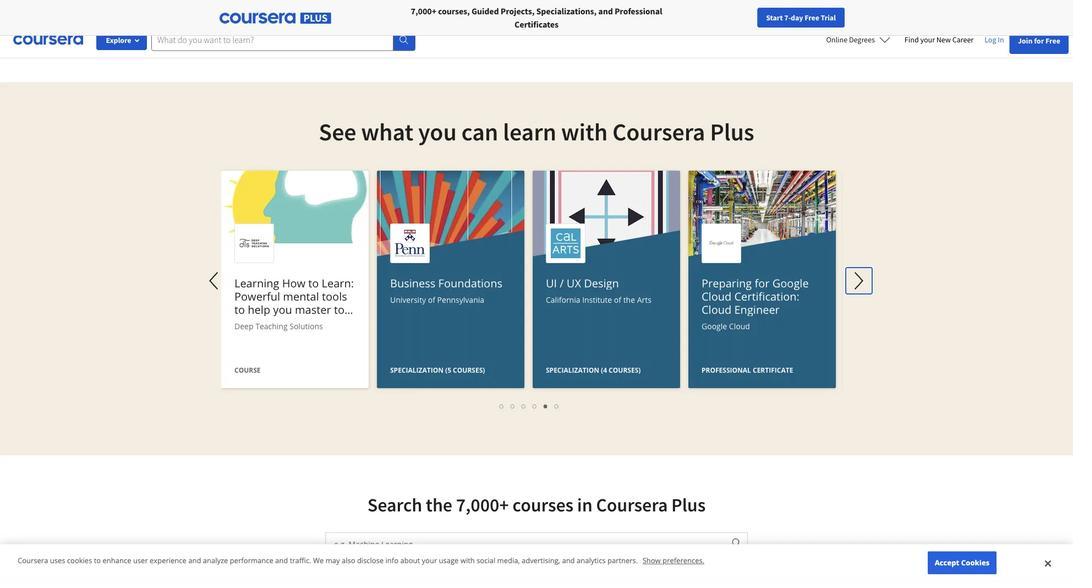 Task type: vqa. For each thing, say whether or not it's contained in the screenshot.
will
no



Task type: describe. For each thing, give the bounding box(es) containing it.
learning how to learn: powerful mental tools to help you master tough subjects. deep teaching solutions. course element
[[221, 171, 369, 391]]

every
[[786, 2, 807, 13]]

social
[[477, 556, 496, 566]]

2
[[511, 400, 516, 411]]

join for free
[[1019, 36, 1061, 46]]

any
[[259, 2, 273, 13]]

show preferences. link
[[643, 556, 705, 566]]

professional inside 7,000+ courses, guided projects, specializations, and professional certificates
[[615, 6, 663, 17]]

institute
[[583, 294, 613, 305]]

plan
[[405, 15, 421, 26]]

performance
[[230, 556, 274, 566]]

0 vertical spatial plus
[[711, 116, 755, 147]]

learning for your
[[488, 2, 519, 13]]

take inside the 'spend less money on your learning if you plan to take multiple courses this year'
[[432, 15, 448, 26]]

0 vertical spatial coursera
[[613, 116, 706, 147]]

year
[[450, 29, 466, 40]]

universities link
[[159, 0, 224, 22]]

interest
[[275, 2, 303, 13]]

advertising,
[[522, 556, 561, 566]]

specialization (4 courses)
[[546, 365, 641, 375]]

the inside ui / ux design california institute of the arts
[[624, 294, 636, 305]]

arts
[[638, 294, 652, 305]]

no
[[826, 15, 835, 26]]

to inside 'learn at your own pace, move between multiple courses, or switch to a different course'
[[659, 15, 667, 26]]

ui / ux design california institute of the arts
[[546, 275, 652, 305]]

professional certificate
[[702, 365, 794, 375]]

disclose
[[357, 556, 384, 566]]

you inside the 'spend less money on your learning if you plan to take multiple courses this year'
[[389, 15, 403, 26]]

we
[[313, 556, 324, 566]]

earn
[[711, 2, 728, 13]]

preparing for google cloud certification: cloud engineer. google cloud. professional certificate element
[[689, 171, 837, 474]]

specialization for ux
[[546, 365, 600, 375]]

new
[[937, 35, 952, 45]]

cloud down engineer
[[730, 321, 751, 331]]

own
[[595, 2, 611, 13]]

governments
[[251, 6, 301, 17]]

to…
[[334, 302, 353, 317]]

courses) for design
[[609, 365, 641, 375]]

teaching
[[256, 321, 288, 331]]

user
[[133, 556, 148, 566]]

your right about
[[422, 556, 437, 566]]

1
[[500, 400, 505, 411]]

coursera uses cookies to enhance user experience and analyze performance and traffic. we may also disclose info about your usage with social media, advertising, and analytics partners. show preferences.
[[18, 556, 705, 566]]

course
[[235, 365, 261, 375]]

learn at your own pace, move between multiple courses, or switch to a different course
[[545, 2, 688, 40]]

pennsylvania
[[438, 294, 485, 305]]

enhance
[[103, 556, 131, 566]]

start 7-day free trial
[[767, 13, 837, 23]]

additional
[[748, 29, 785, 40]]

in
[[999, 35, 1005, 45]]

show
[[643, 556, 661, 566]]

6
[[555, 400, 560, 411]]

find your new career link
[[900, 33, 980, 47]]

find
[[905, 35, 920, 45]]

guided
[[472, 6, 499, 17]]

career
[[953, 35, 974, 45]]

that
[[748, 15, 763, 26]]

advance
[[317, 15, 348, 26]]

of inside business foundations university of pennsylvania
[[428, 294, 436, 305]]

1 vertical spatial the
[[426, 493, 453, 517]]

(4
[[601, 365, 607, 375]]

info
[[386, 556, 399, 566]]

certification:
[[735, 289, 800, 304]]

for
[[238, 6, 250, 17]]

money
[[431, 2, 457, 13]]

for inside earn a certificate for every learning program that you complete at no additional cost
[[774, 2, 785, 13]]

learn
[[503, 116, 557, 147]]

and left analytics
[[563, 556, 575, 566]]

earn a certificate for every learning program that you complete at no additional cost
[[711, 2, 839, 40]]

you inside learning how to learn: powerful mental tools to help you master to… deep teaching solutions
[[273, 302, 292, 317]]

1 horizontal spatial google
[[773, 275, 809, 291]]

partners.
[[608, 556, 638, 566]]

see what you can learn with coursera plus
[[319, 116, 755, 147]]

specializations,
[[537, 6, 597, 17]]

if
[[520, 2, 525, 13]]

Search the 7,000+ courses in Coursera Plus text field
[[326, 533, 725, 555]]

uses
[[50, 556, 65, 566]]

switch
[[634, 15, 658, 26]]

1 horizontal spatial with
[[562, 116, 608, 147]]

search the 7,000+ courses in coursera plus
[[368, 493, 706, 517]]

different
[[587, 29, 619, 40]]

find your new career
[[905, 35, 974, 45]]

7,000+ inside 7,000+ courses, guided projects, specializations, and professional certificates
[[411, 6, 437, 17]]

trending
[[314, 2, 345, 13]]

join for free link
[[1010, 28, 1070, 54]]

your inside the 'spend less money on your learning if you plan to take multiple courses this year'
[[470, 2, 487, 13]]

free inside 'button'
[[805, 13, 820, 23]]

1 horizontal spatial professional
[[702, 365, 752, 375]]

and left analyze
[[188, 556, 201, 566]]

certificate
[[736, 2, 773, 13]]

day
[[791, 13, 804, 23]]

business foundations. university of pennsylvania. specialization (5 courses) element
[[377, 171, 525, 474]]

log
[[985, 35, 997, 45]]

pace,
[[612, 2, 632, 13]]

to right how at the top left of page
[[309, 275, 319, 291]]

engineer
[[735, 302, 780, 317]]

for for free
[[1035, 36, 1045, 46]]

1 button
[[497, 399, 508, 412]]

0 horizontal spatial google
[[702, 321, 728, 331]]

list containing 1
[[227, 399, 833, 412]]

can
[[462, 116, 499, 147]]

cookies
[[962, 558, 990, 568]]

5 button
[[541, 399, 552, 412]]

learning
[[235, 275, 279, 291]]

see
[[319, 116, 357, 147]]

preparing
[[702, 275, 752, 291]]

explore for explore any interest or trending topic, take prerequisites, and advance your skills
[[230, 2, 258, 13]]

solutions
[[290, 321, 323, 331]]



Task type: locate. For each thing, give the bounding box(es) containing it.
None search field
[[151, 29, 416, 51]]

explore down banner navigation
[[106, 35, 131, 45]]

certificate
[[753, 365, 794, 375]]

your left own
[[576, 2, 593, 13]]

take inside the explore any interest or trending topic, take prerequisites, and advance your skills
[[232, 15, 247, 26]]

0 horizontal spatial a
[[669, 15, 673, 26]]

you down spend
[[389, 15, 403, 26]]

1 horizontal spatial the
[[624, 294, 636, 305]]

0 horizontal spatial take
[[232, 15, 247, 26]]

courses) inside ui / ux design. california institute of the arts. specialization (4 courses) element
[[609, 365, 641, 375]]

3 button
[[519, 399, 530, 412]]

specialization left (5
[[390, 365, 444, 375]]

0 vertical spatial professional
[[615, 6, 663, 17]]

explore
[[230, 2, 258, 13], [106, 35, 131, 45]]

take left 'prerequisites,' at top left
[[232, 15, 247, 26]]

1 vertical spatial a
[[669, 15, 673, 26]]

analyze
[[203, 556, 228, 566]]

for right "join"
[[1035, 36, 1045, 46]]

of right university
[[428, 294, 436, 305]]

1 horizontal spatial courses,
[[592, 15, 622, 26]]

list
[[227, 399, 833, 412]]

learning inside the 'spend less money on your learning if you plan to take multiple courses this year'
[[488, 2, 519, 13]]

how
[[282, 275, 306, 291]]

1 horizontal spatial courses)
[[609, 365, 641, 375]]

1 vertical spatial explore
[[106, 35, 131, 45]]

on
[[459, 2, 468, 13]]

cloud left engineer
[[702, 289, 732, 304]]

at left no
[[817, 15, 824, 26]]

accept
[[936, 558, 960, 568]]

a
[[730, 2, 734, 13], [669, 15, 673, 26]]

of right institute
[[615, 294, 622, 305]]

you inside earn a certificate for every learning program that you complete at no additional cost
[[765, 15, 779, 26]]

prerequisites,
[[249, 15, 300, 26]]

and up "different" at top
[[599, 6, 613, 17]]

explore inside the explore any interest or trending topic, take prerequisites, and advance your skills
[[230, 2, 258, 13]]

courses) right (5
[[453, 365, 485, 375]]

0 vertical spatial the
[[624, 294, 636, 305]]

6 button
[[552, 399, 563, 412]]

learning up no
[[809, 2, 839, 13]]

learning for every
[[809, 2, 839, 13]]

university
[[390, 294, 426, 305]]

cost
[[787, 29, 802, 40]]

spend
[[390, 2, 414, 13]]

specialization inside 'element'
[[390, 365, 444, 375]]

0 horizontal spatial professional
[[615, 6, 663, 17]]

or inside 'learn at your own pace, move between multiple courses, or switch to a different course'
[[624, 15, 632, 26]]

7,000+
[[411, 6, 437, 17], [456, 493, 509, 517]]

coursera image
[[13, 31, 83, 49]]

at right the learn
[[567, 2, 574, 13]]

0 horizontal spatial plus
[[672, 493, 706, 517]]

4
[[533, 400, 538, 411]]

1 horizontal spatial multiple
[[559, 15, 590, 26]]

to right plan on the left top
[[423, 15, 430, 26]]

the right the search
[[426, 493, 453, 517]]

analytics
[[577, 556, 606, 566]]

2 take from the left
[[432, 15, 448, 26]]

complete
[[780, 15, 815, 26]]

professional
[[615, 6, 663, 17], [702, 365, 752, 375]]

0 horizontal spatial at
[[567, 2, 574, 13]]

1 vertical spatial google
[[702, 321, 728, 331]]

1 horizontal spatial take
[[432, 15, 448, 26]]

a inside 'learn at your own pace, move between multiple courses, or switch to a different course'
[[669, 15, 673, 26]]

cookies
[[67, 556, 92, 566]]

or right the "interest"
[[304, 2, 312, 13]]

1 horizontal spatial free
[[1046, 36, 1061, 46]]

skills
[[290, 29, 308, 40]]

master
[[295, 302, 331, 317]]

take down money
[[432, 15, 448, 26]]

of inside ui / ux design california institute of the arts
[[615, 294, 622, 305]]

california
[[546, 294, 581, 305]]

0 vertical spatial 7,000+
[[411, 6, 437, 17]]

0 horizontal spatial with
[[461, 556, 475, 566]]

courses, inside 7,000+ courses, guided projects, specializations, and professional certificates
[[438, 6, 470, 17]]

0 vertical spatial a
[[730, 2, 734, 13]]

2 vertical spatial coursera
[[18, 556, 48, 566]]

your inside the explore any interest or trending topic, take prerequisites, and advance your skills
[[350, 15, 366, 26]]

2 multiple from the left
[[559, 15, 590, 26]]

and inside the explore any interest or trending topic, take prerequisites, and advance your skills
[[301, 15, 316, 26]]

a down between at the right of page
[[669, 15, 673, 26]]

1 vertical spatial free
[[1046, 36, 1061, 46]]

powerful
[[235, 289, 280, 304]]

0 horizontal spatial courses)
[[453, 365, 485, 375]]

your inside 'learn at your own pace, move between multiple courses, or switch to a different course'
[[576, 2, 593, 13]]

learning how to learn: powerful mental tools to help you master to… deep teaching solutions
[[235, 275, 354, 331]]

1 vertical spatial coursera
[[597, 493, 668, 517]]

next slide image
[[847, 268, 873, 294]]

learning left the if
[[488, 2, 519, 13]]

1 vertical spatial 7,000+
[[456, 493, 509, 517]]

may
[[326, 556, 340, 566]]

multiple inside the 'spend less money on your learning if you plan to take multiple courses this year'
[[450, 15, 481, 26]]

trial
[[821, 13, 837, 23]]

2 vertical spatial for
[[755, 275, 770, 291]]

and up skills
[[301, 15, 316, 26]]

preparing for google cloud certification: cloud engineer google cloud
[[702, 275, 809, 331]]

or up course
[[624, 15, 632, 26]]

professional left certificate at the right bottom
[[702, 365, 752, 375]]

also
[[342, 556, 356, 566]]

less
[[416, 2, 430, 13]]

of
[[428, 294, 436, 305], [615, 294, 622, 305]]

7-
[[785, 13, 791, 23]]

1 horizontal spatial specialization
[[546, 365, 600, 375]]

experience
[[150, 556, 187, 566]]

accept cookies button
[[929, 552, 997, 574]]

a inside earn a certificate for every learning program that you complete at no additional cost
[[730, 2, 734, 13]]

1 multiple from the left
[[450, 15, 481, 26]]

1 vertical spatial with
[[461, 556, 475, 566]]

0 horizontal spatial free
[[805, 13, 820, 23]]

0 horizontal spatial the
[[426, 493, 453, 517]]

0 horizontal spatial courses,
[[438, 6, 470, 17]]

specialization left (4
[[546, 365, 600, 375]]

2 learning from the left
[[809, 2, 839, 13]]

preferences.
[[663, 556, 705, 566]]

learn
[[545, 2, 565, 13]]

to inside the 'spend less money on your learning if you plan to take multiple courses this year'
[[423, 15, 430, 26]]

and left the traffic.
[[275, 556, 288, 566]]

ui / ux design. california institute of the arts. specialization (4 courses) element
[[533, 171, 681, 474]]

1 courses) from the left
[[453, 365, 485, 375]]

start
[[767, 13, 783, 23]]

to down between at the right of page
[[659, 15, 667, 26]]

What do you want to learn? text field
[[151, 29, 394, 51]]

courses) right (4
[[609, 365, 641, 375]]

business
[[390, 275, 436, 291]]

start 7-day free trial button
[[758, 8, 845, 28]]

or
[[304, 2, 312, 13], [624, 15, 632, 26]]

1 horizontal spatial 7,000+
[[456, 493, 509, 517]]

2 of from the left
[[615, 294, 622, 305]]

and inside 7,000+ courses, guided projects, specializations, and professional certificates
[[599, 6, 613, 17]]

1 vertical spatial courses
[[513, 493, 574, 517]]

courses left in
[[513, 493, 574, 517]]

1 horizontal spatial at
[[817, 15, 824, 26]]

0 horizontal spatial specialization
[[390, 365, 444, 375]]

learning inside earn a certificate for every learning program that you complete at no additional cost
[[809, 2, 839, 13]]

free right "join"
[[1046, 36, 1061, 46]]

google up engineer
[[773, 275, 809, 291]]

0 horizontal spatial explore
[[106, 35, 131, 45]]

courses
[[483, 15, 511, 26], [513, 493, 574, 517]]

a right earn
[[730, 2, 734, 13]]

mental
[[283, 289, 319, 304]]

1 horizontal spatial or
[[624, 15, 632, 26]]

at inside earn a certificate for every learning program that you complete at no additional cost
[[817, 15, 824, 26]]

projects,
[[501, 6, 535, 17]]

professional up course
[[615, 6, 663, 17]]

coursera
[[613, 116, 706, 147], [597, 493, 668, 517], [18, 556, 48, 566]]

0 horizontal spatial of
[[428, 294, 436, 305]]

1 horizontal spatial plus
[[711, 116, 755, 147]]

1 horizontal spatial of
[[615, 294, 622, 305]]

3
[[522, 400, 527, 411]]

0 vertical spatial for
[[774, 2, 785, 13]]

1 vertical spatial for
[[1035, 36, 1045, 46]]

1 vertical spatial or
[[624, 15, 632, 26]]

1 vertical spatial plus
[[672, 493, 706, 517]]

2 courses) from the left
[[609, 365, 641, 375]]

0 horizontal spatial courses
[[483, 15, 511, 26]]

in
[[578, 493, 593, 517]]

0 horizontal spatial learning
[[488, 2, 519, 13]]

courses inside the 'spend less money on your learning if you plan to take multiple courses this year'
[[483, 15, 511, 26]]

2 specialization from the left
[[546, 365, 600, 375]]

explore any interest or trending topic, take prerequisites, and advance your skills
[[230, 2, 368, 40]]

7,000+ courses, guided projects, specializations, and professional certificates
[[411, 6, 663, 30]]

courses, up "different" at top
[[592, 15, 622, 26]]

certificates
[[515, 19, 559, 30]]

google down preparing
[[702, 321, 728, 331]]

explore inside popup button
[[106, 35, 131, 45]]

/
[[560, 275, 564, 291]]

degrees
[[850, 35, 876, 45]]

join
[[1019, 36, 1033, 46]]

free right day
[[805, 13, 820, 23]]

2 horizontal spatial for
[[1035, 36, 1045, 46]]

0 vertical spatial at
[[567, 2, 574, 13]]

for inside preparing for google cloud certification: cloud engineer google cloud
[[755, 275, 770, 291]]

0 vertical spatial google
[[773, 275, 809, 291]]

1 vertical spatial professional
[[702, 365, 752, 375]]

1 of from the left
[[428, 294, 436, 305]]

cloud down preparing
[[702, 302, 732, 317]]

explore button
[[96, 30, 147, 50]]

banner navigation
[[9, 0, 310, 22]]

courses) for of
[[453, 365, 485, 375]]

the left arts at the right bottom
[[624, 294, 636, 305]]

explore for explore
[[106, 35, 131, 45]]

online
[[827, 35, 848, 45]]

courses) inside business foundations. university of pennsylvania. specialization (5 courses) 'element'
[[453, 365, 485, 375]]

spend less money on your learning if you plan to take multiple courses this year
[[389, 2, 526, 40]]

1 vertical spatial at
[[817, 15, 824, 26]]

you left can
[[419, 116, 457, 147]]

your down topic,
[[350, 15, 366, 26]]

coursera plus image
[[220, 13, 332, 24]]

for up engineer
[[755, 275, 770, 291]]

previous slide image
[[202, 268, 228, 294]]

online degrees
[[827, 35, 876, 45]]

about
[[401, 556, 420, 566]]

the
[[624, 294, 636, 305], [426, 493, 453, 517]]

1 specialization from the left
[[390, 365, 444, 375]]

log in
[[985, 35, 1005, 45]]

0 horizontal spatial multiple
[[450, 15, 481, 26]]

topic,
[[347, 2, 368, 13]]

multiple
[[450, 15, 481, 26], [559, 15, 590, 26]]

with right learn
[[562, 116, 608, 147]]

or inside the explore any interest or trending topic, take prerequisites, and advance your skills
[[304, 2, 312, 13]]

1 learning from the left
[[488, 2, 519, 13]]

online degrees button
[[818, 28, 900, 52]]

design
[[584, 275, 619, 291]]

program
[[715, 15, 746, 26]]

0 horizontal spatial or
[[304, 2, 312, 13]]

1 horizontal spatial a
[[730, 2, 734, 13]]

0 vertical spatial or
[[304, 2, 312, 13]]

to up deep
[[235, 302, 245, 317]]

at inside 'learn at your own pace, move between multiple courses, or switch to a different course'
[[567, 2, 574, 13]]

0 vertical spatial courses
[[483, 15, 511, 26]]

multiple down the on at the top of page
[[450, 15, 481, 26]]

search
[[368, 493, 422, 517]]

log in link
[[980, 33, 1010, 46]]

1 horizontal spatial for
[[774, 2, 785, 13]]

for left 7-
[[774, 2, 785, 13]]

0 horizontal spatial for
[[755, 275, 770, 291]]

0 horizontal spatial 7,000+
[[411, 6, 437, 17]]

you up additional
[[765, 15, 779, 26]]

courses, up year
[[438, 6, 470, 17]]

0 vertical spatial explore
[[230, 2, 258, 13]]

multiple inside 'learn at your own pace, move between multiple courses, or switch to a different course'
[[559, 15, 590, 26]]

your right find
[[921, 35, 936, 45]]

1 horizontal spatial explore
[[230, 2, 258, 13]]

specialization
[[390, 365, 444, 375], [546, 365, 600, 375]]

multiple down the learn
[[559, 15, 590, 26]]

1 take from the left
[[232, 15, 247, 26]]

courses, inside 'learn at your own pace, move between multiple courses, or switch to a different course'
[[592, 15, 622, 26]]

5
[[544, 400, 549, 411]]

specialization for university
[[390, 365, 444, 375]]

media,
[[498, 556, 520, 566]]

to right the cookies at the left of the page
[[94, 556, 101, 566]]

your right the on at the top of page
[[470, 2, 487, 13]]

0 vertical spatial with
[[562, 116, 608, 147]]

you up teaching
[[273, 302, 292, 317]]

courses left this
[[483, 15, 511, 26]]

with left social
[[461, 556, 475, 566]]

1 horizontal spatial courses
[[513, 493, 574, 517]]

1 horizontal spatial learning
[[809, 2, 839, 13]]

explore left any
[[230, 2, 258, 13]]

0 vertical spatial free
[[805, 13, 820, 23]]

(5
[[446, 365, 452, 375]]

what
[[361, 116, 414, 147]]

for for google
[[755, 275, 770, 291]]



